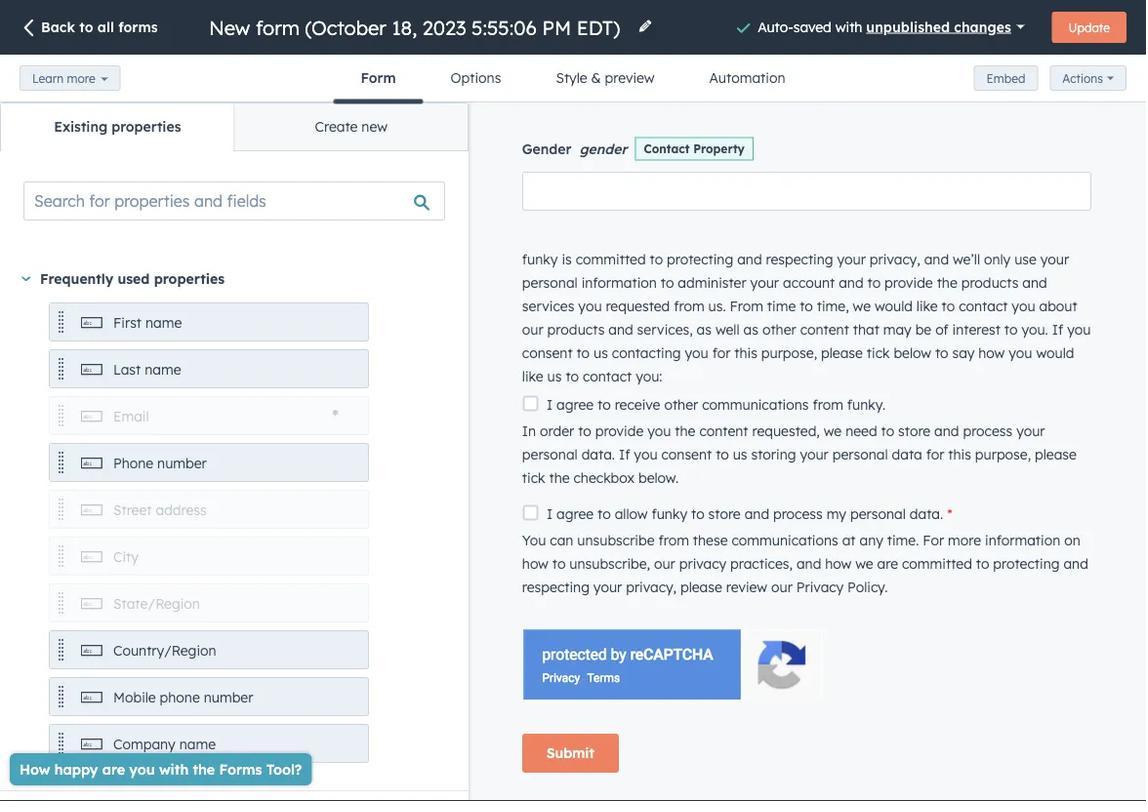 Task type: vqa. For each thing, say whether or not it's contained in the screenshot.
bottommost reminder
no



Task type: describe. For each thing, give the bounding box(es) containing it.
name for last name
[[145, 361, 181, 378]]

unpublished
[[866, 18, 950, 35]]

unpublished changes button
[[866, 13, 1025, 40]]

embed button
[[974, 65, 1038, 91]]

used
[[118, 270, 150, 287]]

navigation containing existing properties
[[0, 103, 468, 151]]

style & preview
[[556, 69, 655, 86]]

company name
[[113, 736, 216, 753]]

learn
[[32, 71, 64, 85]]

with
[[835, 18, 862, 35]]

form button
[[333, 55, 423, 104]]

navigation inside page section element
[[333, 55, 813, 104]]

options button
[[423, 55, 528, 102]]

learn more
[[32, 71, 95, 85]]

existing properties
[[54, 118, 181, 135]]

actions
[[1062, 71, 1103, 86]]

company
[[113, 736, 176, 753]]

style & preview button
[[528, 55, 682, 102]]

existing properties button
[[1, 103, 234, 150]]

automation
[[709, 69, 785, 86]]

phone
[[160, 689, 200, 706]]

last
[[113, 361, 141, 378]]

style
[[556, 69, 587, 86]]

properties inside frequently used properties dropdown button
[[154, 270, 225, 287]]

existing
[[54, 118, 108, 135]]

options
[[451, 69, 501, 86]]

mobile
[[113, 689, 156, 706]]



Task type: locate. For each thing, give the bounding box(es) containing it.
create new button
[[234, 103, 467, 150]]

None field
[[207, 14, 626, 41]]

country/region
[[113, 642, 216, 659]]

0 vertical spatial name
[[145, 314, 182, 331]]

create new
[[315, 118, 387, 135]]

new
[[362, 118, 387, 135]]

phone number
[[113, 455, 207, 472]]

update
[[1068, 20, 1110, 35]]

auto-
[[758, 18, 793, 35]]

0 vertical spatial number
[[157, 455, 207, 472]]

name for company name
[[179, 736, 216, 753]]

embed
[[987, 71, 1025, 85]]

1 vertical spatial properties
[[154, 270, 225, 287]]

group
[[748, 579, 825, 626]]

name right last
[[145, 361, 181, 378]]

frequently used properties button
[[21, 267, 445, 291]]

forms
[[118, 19, 158, 36]]

create
[[315, 118, 358, 135]]

frequently used properties
[[40, 270, 225, 287]]

1 vertical spatial number
[[204, 689, 253, 706]]

auto-saved with
[[758, 18, 866, 35]]

more
[[67, 71, 95, 85]]

navigation
[[333, 55, 813, 104], [0, 103, 468, 151]]

update button
[[1052, 12, 1127, 43]]

first name
[[113, 314, 182, 331]]

properties
[[112, 118, 181, 135], [154, 270, 225, 287]]

form
[[361, 69, 396, 86]]

caret image
[[22, 277, 31, 281]]

frequently
[[40, 270, 113, 287]]

learn more button
[[20, 65, 121, 91]]

name down mobile phone number
[[179, 736, 216, 753]]

number right "phone"
[[204, 689, 253, 706]]

name right "first"
[[145, 314, 182, 331]]

name
[[145, 314, 182, 331], [145, 361, 181, 378], [179, 736, 216, 753]]

name for first name
[[145, 314, 182, 331]]

to
[[79, 19, 93, 36]]

back
[[41, 19, 75, 36]]

page section element
[[0, 0, 1146, 104]]

automation button
[[682, 55, 813, 102]]

number right phone
[[157, 455, 207, 472]]

2 vertical spatial name
[[179, 736, 216, 753]]

search properties search field
[[23, 182, 445, 221]]

1 vertical spatial name
[[145, 361, 181, 378]]

number
[[157, 455, 207, 472], [204, 689, 253, 706]]

navigation containing form
[[333, 55, 813, 104]]

&
[[591, 69, 601, 86]]

changes
[[954, 18, 1011, 35]]

properties right used
[[154, 270, 225, 287]]

none field inside page section element
[[207, 14, 626, 41]]

actions button
[[1050, 66, 1127, 91]]

mobile phone number
[[113, 689, 253, 706]]

first
[[113, 314, 142, 331]]

0 vertical spatial properties
[[112, 118, 181, 135]]

back to all forms
[[41, 19, 158, 36]]

preview
[[605, 69, 655, 86]]

properties right existing
[[112, 118, 181, 135]]

all
[[97, 19, 114, 36]]

last name
[[113, 361, 181, 378]]

properties inside existing properties "button"
[[112, 118, 181, 135]]

saved
[[793, 18, 832, 35]]

back to all forms link
[[20, 18, 158, 39]]

unpublished changes
[[866, 18, 1011, 35]]

phone
[[113, 455, 153, 472]]



